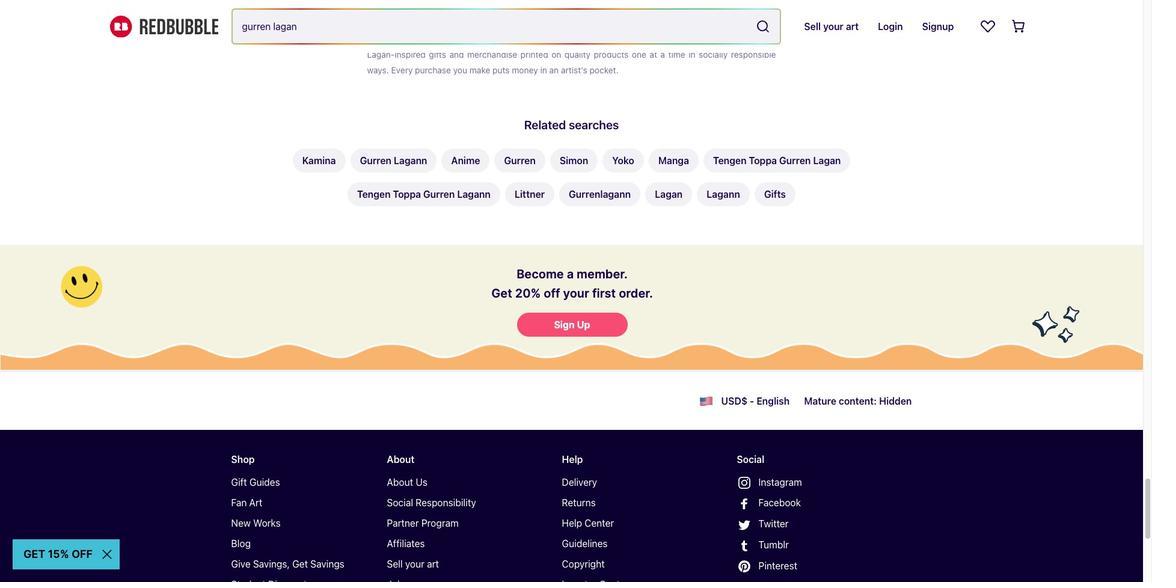 Task type: vqa. For each thing, say whether or not it's contained in the screenshot.
left &
no



Task type: describe. For each thing, give the bounding box(es) containing it.
t-
[[367, 33, 376, 44]]

tumblr
[[759, 540, 789, 550]]

products
[[594, 49, 629, 59]]

tumblr link
[[737, 537, 874, 553]]

gifts
[[429, 49, 446, 59]]

pocket.
[[590, 65, 619, 75]]

gurren lagan
[[544, 5, 599, 15]]

0 horizontal spatial gurren
[[544, 5, 572, 15]]

returns
[[562, 497, 596, 508]]

help center link
[[562, 515, 699, 531]]

merchandise
[[468, 49, 517, 59]]

stickers,
[[403, 33, 435, 44]]

gift
[[231, 477, 247, 488]]

sell your art link
[[387, 556, 524, 572]]

savings,
[[253, 559, 290, 570]]

center
[[585, 518, 614, 529]]

Search term search field
[[233, 10, 752, 43]]

gurren inside the t-shirts, stickers, wall art, home decor, and more designed and sold by independent artists. find gurren lagan-inspired gifts and merchandise printed on quality products one at a time in socially responsible ways. every purchase you make puts money in an artist's pocket.
[[750, 33, 776, 44]]

new
[[231, 518, 251, 529]]

returns link
[[562, 495, 699, 511]]

1 horizontal spatial in
[[689, 49, 696, 59]]

wall
[[438, 33, 453, 44]]

delivery link
[[562, 474, 699, 490]]

social for social responsibility
[[387, 497, 413, 508]]

fan
[[231, 497, 247, 508]]

inspired
[[395, 49, 426, 59]]

instagram
[[759, 477, 803, 488]]

help center
[[562, 518, 614, 529]]

printed
[[521, 49, 549, 59]]

mature
[[805, 396, 837, 406]]

new works link
[[231, 515, 368, 531]]

t-shirts, stickers, wall art, home decor, and more designed and sold by independent artists. find gurren lagan-inspired gifts and merchandise printed on quality products one at a time in socially responsible ways. every purchase you make puts money in an artist's pocket.
[[367, 33, 776, 75]]

on
[[552, 49, 562, 59]]

designed
[[563, 33, 598, 44]]

artists.
[[701, 33, 728, 44]]

hidden
[[880, 396, 912, 406]]

you
[[453, 65, 468, 75]]

lagan-
[[367, 49, 395, 59]]

social for social
[[737, 454, 765, 465]]

partner program link
[[387, 515, 524, 531]]

an
[[550, 65, 559, 75]]

redbubble logo image
[[110, 15, 218, 37]]

partner program
[[387, 518, 459, 529]]

mature content: hidden link
[[805, 391, 912, 411]]

guides
[[250, 477, 280, 488]]

modal overlay box frame element
[[0, 245, 1144, 371]]

-
[[750, 396, 755, 406]]

gurren lagan link
[[538, 0, 605, 21]]

twitter link
[[737, 516, 874, 532]]

lagan
[[575, 5, 599, 15]]

searches
[[569, 118, 619, 132]]

puts
[[493, 65, 510, 75]]

decor,
[[496, 33, 520, 44]]

social responsibility
[[387, 497, 476, 508]]

pinterest
[[759, 561, 798, 571]]

1 vertical spatial in
[[541, 65, 547, 75]]

responsible
[[731, 49, 776, 59]]

shirts,
[[376, 33, 400, 44]]

artist's
[[561, 65, 588, 75]]

about for about
[[387, 454, 415, 465]]

find
[[730, 33, 747, 44]]

a
[[661, 49, 665, 59]]

copyright link
[[562, 556, 699, 572]]

affiliates
[[387, 538, 425, 549]]

give
[[231, 559, 251, 570]]

blog link
[[231, 536, 368, 551]]

one
[[632, 49, 647, 59]]

savings
[[311, 559, 345, 570]]

usd$
[[722, 396, 748, 406]]

get
[[292, 559, 308, 570]]

us
[[416, 477, 428, 488]]



Task type: locate. For each thing, give the bounding box(es) containing it.
copyright
[[562, 559, 605, 570]]

about
[[387, 454, 415, 465], [387, 477, 413, 488]]

1 about from the top
[[387, 454, 415, 465]]

time
[[669, 49, 686, 59]]

content:
[[839, 396, 877, 406]]

make
[[470, 65, 491, 75]]

None field
[[233, 10, 781, 43]]

help down returns
[[562, 518, 582, 529]]

money
[[512, 65, 538, 75]]

1 horizontal spatial gurren
[[750, 33, 776, 44]]

help for help
[[562, 454, 583, 465]]

0 horizontal spatial in
[[541, 65, 547, 75]]

blog
[[231, 538, 251, 549]]

fan art
[[231, 497, 263, 508]]

and up products
[[601, 33, 616, 44]]

help up delivery
[[562, 454, 583, 465]]

facebook link
[[737, 495, 874, 511]]

🇺🇸 footer
[[0, 371, 1144, 582]]

2 horizontal spatial and
[[601, 33, 616, 44]]

sold
[[618, 33, 635, 44]]

gift guides
[[231, 477, 280, 488]]

social up instagram on the right of page
[[737, 454, 765, 465]]

art,
[[456, 33, 469, 44]]

at
[[650, 49, 658, 59]]

in right time
[[689, 49, 696, 59]]

sell your art
[[387, 559, 439, 570]]

0 horizontal spatial social
[[387, 497, 413, 508]]

give savings, get savings
[[231, 559, 345, 570]]

fan art link
[[231, 495, 368, 511]]

help for help center
[[562, 518, 582, 529]]

gurren
[[544, 5, 572, 15], [750, 33, 776, 44]]

and up you at top left
[[450, 49, 464, 59]]

new works
[[231, 518, 281, 529]]

1 help from the top
[[562, 454, 583, 465]]

and
[[523, 33, 537, 44], [601, 33, 616, 44], [450, 49, 464, 59]]

independent
[[649, 33, 698, 44]]

purchase
[[415, 65, 451, 75]]

social up partner
[[387, 497, 413, 508]]

mature content: hidden
[[805, 396, 912, 406]]

shop
[[231, 454, 255, 465]]

0 horizontal spatial and
[[450, 49, 464, 59]]

and up printed
[[523, 33, 537, 44]]

1 vertical spatial gurren
[[750, 33, 776, 44]]

about for about us
[[387, 477, 413, 488]]

about us
[[387, 477, 428, 488]]

partner
[[387, 518, 419, 529]]

2 help from the top
[[562, 518, 582, 529]]

social
[[737, 454, 765, 465], [387, 497, 413, 508]]

english
[[757, 396, 790, 406]]

by
[[637, 33, 647, 44]]

1 horizontal spatial social
[[737, 454, 765, 465]]

affiliates link
[[387, 536, 524, 551]]

quality
[[565, 49, 591, 59]]

about left the us in the left bottom of the page
[[387, 477, 413, 488]]

gift guides link
[[231, 474, 368, 490]]

related searches
[[524, 118, 619, 132]]

works
[[253, 518, 281, 529]]

0 vertical spatial about
[[387, 454, 415, 465]]

program
[[422, 518, 459, 529]]

1 vertical spatial about
[[387, 477, 413, 488]]

usd$ - english
[[722, 396, 790, 406]]

gurren up responsible
[[750, 33, 776, 44]]

more
[[540, 33, 560, 44]]

home
[[471, 33, 493, 44]]

in
[[689, 49, 696, 59], [541, 65, 547, 75]]

instagram link
[[737, 474, 874, 491]]

about up 'about us'
[[387, 454, 415, 465]]

1 vertical spatial social
[[387, 497, 413, 508]]

in left the "an"
[[541, 65, 547, 75]]

your
[[405, 559, 425, 570]]

social responsibility link
[[387, 495, 524, 511]]

0 vertical spatial help
[[562, 454, 583, 465]]

social inside social responsibility "link"
[[387, 497, 413, 508]]

about us link
[[387, 474, 524, 490]]

sell
[[387, 559, 403, 570]]

🇺🇸
[[700, 393, 714, 409]]

art
[[427, 559, 439, 570]]

1 vertical spatial help
[[562, 518, 582, 529]]

guidelines
[[562, 538, 608, 549]]

guidelines link
[[562, 536, 699, 551]]

help
[[562, 454, 583, 465], [562, 518, 582, 529]]

art
[[249, 497, 263, 508]]

0 vertical spatial in
[[689, 49, 696, 59]]

0 vertical spatial social
[[737, 454, 765, 465]]

1 horizontal spatial and
[[523, 33, 537, 44]]

twitter
[[759, 519, 789, 530]]

every
[[391, 65, 413, 75]]

gurren left lagan
[[544, 5, 572, 15]]

ways.
[[367, 65, 389, 75]]

pinterest link
[[737, 558, 874, 574]]

delivery
[[562, 477, 598, 488]]

2 about from the top
[[387, 477, 413, 488]]

0 vertical spatial gurren
[[544, 5, 572, 15]]



